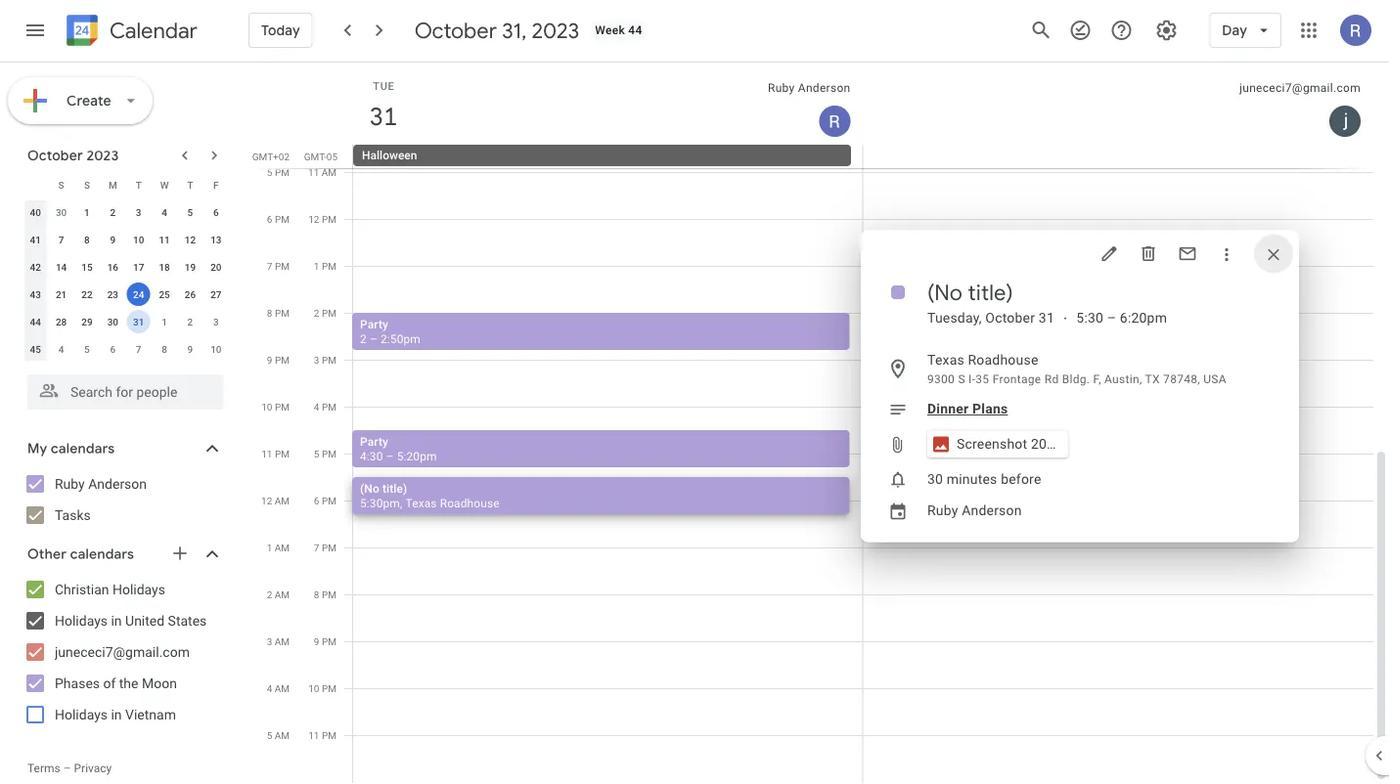 Task type: vqa. For each thing, say whether or not it's contained in the screenshot.
8 PM
yes



Task type: locate. For each thing, give the bounding box(es) containing it.
0 vertical spatial 5 pm
[[267, 166, 290, 178]]

8 pm
[[267, 307, 290, 319], [314, 589, 337, 601]]

row
[[345, 0, 1374, 784], [23, 171, 229, 199], [23, 199, 229, 226], [23, 226, 229, 253], [23, 253, 229, 281], [23, 281, 229, 308], [23, 308, 229, 336], [23, 336, 229, 363]]

calendars for my calendars
[[51, 440, 115, 458]]

1 horizontal spatial 31
[[368, 100, 396, 133]]

6 pm left 12 pm
[[267, 213, 290, 225]]

0 horizontal spatial ruby anderson
[[55, 476, 147, 492]]

pm down 3 pm
[[322, 401, 337, 413]]

12 up 1 am
[[261, 495, 272, 507]]

am up 1 am
[[275, 495, 290, 507]]

tasks
[[55, 507, 91, 524]]

– right 5:30
[[1108, 310, 1117, 326]]

2 vertical spatial ruby anderson
[[928, 503, 1022, 519]]

0 horizontal spatial title)
[[383, 482, 407, 496]]

4 down 3 am
[[267, 683, 272, 695]]

halloween button
[[353, 145, 851, 166]]

44 inside row group
[[30, 316, 41, 328]]

am up "4 am"
[[275, 636, 290, 648]]

1 vertical spatial roadhouse
[[440, 497, 500, 510]]

1 vertical spatial (no
[[360, 482, 380, 496]]

30 right the "40"
[[56, 207, 67, 218]]

1 horizontal spatial texas
[[928, 352, 965, 368]]

2 horizontal spatial 30
[[928, 472, 944, 488]]

0 horizontal spatial 11 pm
[[262, 448, 290, 460]]

1 horizontal spatial anderson
[[798, 81, 851, 95]]

1 vertical spatial title)
[[383, 482, 407, 496]]

1 for 1 am
[[267, 542, 272, 554]]

12 for 12 pm
[[309, 213, 320, 225]]

3 pm
[[314, 354, 337, 366]]

(no title) tuesday, october 31 ⋅ 5:30 – 6:20pm
[[928, 279, 1168, 326]]

9 pm left 3 pm
[[267, 354, 290, 366]]

texas
[[928, 352, 965, 368], [406, 497, 437, 510]]

junececi7@gmail.com up "phases of the moon"
[[55, 644, 190, 661]]

3 right november 2 element
[[213, 316, 219, 328]]

title) for (no title) tuesday, october 31 ⋅ 5:30 – 6:20pm
[[968, 279, 1014, 307]]

am up 3 am
[[275, 589, 290, 601]]

november 2 element
[[179, 310, 202, 334]]

35
[[976, 372, 990, 386]]

0 vertical spatial 7 pm
[[267, 260, 290, 272]]

0 vertical spatial roadhouse
[[968, 352, 1039, 368]]

44 left 28
[[30, 316, 41, 328]]

1 horizontal spatial title)
[[968, 279, 1014, 307]]

14 element
[[49, 255, 73, 279]]

7 pm left 1 pm
[[267, 260, 290, 272]]

my calendars list
[[4, 469, 243, 531]]

30
[[56, 207, 67, 218], [107, 316, 118, 328], [928, 472, 944, 488]]

s left i-
[[959, 372, 966, 386]]

6
[[213, 207, 219, 218], [267, 213, 273, 225], [110, 344, 116, 355], [314, 495, 320, 507]]

30 for september 30 element on the left top
[[56, 207, 67, 218]]

0 vertical spatial 30
[[56, 207, 67, 218]]

other calendars list
[[4, 575, 243, 731]]

12 am
[[261, 495, 290, 507]]

31 right 30 element
[[133, 316, 144, 328]]

31 column header
[[353, 63, 864, 145]]

m
[[109, 179, 117, 191]]

0 horizontal spatial 30
[[56, 207, 67, 218]]

4 left november 5 element
[[58, 344, 64, 355]]

2023
[[532, 17, 580, 44], [87, 147, 119, 164]]

today button
[[249, 7, 313, 54]]

ruby anderson up halloween row
[[768, 81, 851, 95]]

1 vertical spatial 7 pm
[[314, 542, 337, 554]]

gmt+02
[[252, 151, 290, 162]]

3 up "4 am"
[[267, 636, 272, 648]]

4
[[162, 207, 167, 218], [58, 344, 64, 355], [314, 401, 320, 413], [267, 683, 272, 695]]

12 inside row
[[185, 234, 196, 246]]

2 horizontal spatial 12
[[309, 213, 320, 225]]

4 up the 11 "element"
[[162, 207, 167, 218]]

party for 2
[[360, 318, 388, 331]]

0 horizontal spatial 12
[[185, 234, 196, 246]]

3 for 3 pm
[[314, 354, 320, 366]]

1 vertical spatial 30
[[107, 316, 118, 328]]

1 horizontal spatial ruby anderson
[[768, 81, 851, 95]]

2 vertical spatial 12
[[261, 495, 272, 507]]

calendars
[[51, 440, 115, 458], [70, 546, 134, 564]]

0 horizontal spatial texas
[[406, 497, 437, 510]]

f,
[[1094, 372, 1102, 386]]

0 vertical spatial 2023
[[532, 17, 580, 44]]

cell
[[352, 0, 864, 784], [864, 0, 1374, 784]]

5 pm left 4:30 at bottom
[[314, 448, 337, 460]]

2 up 3 am
[[267, 589, 272, 601]]

11 right 10 element
[[159, 234, 170, 246]]

1 down 12 am
[[267, 542, 272, 554]]

0 horizontal spatial t
[[136, 179, 142, 191]]

rd
[[1045, 372, 1059, 386]]

am down the 05 on the top
[[322, 166, 337, 178]]

1 in from the top
[[111, 613, 122, 629]]

anderson down the my calendars dropdown button
[[88, 476, 147, 492]]

27
[[211, 289, 222, 300]]

2 right november 1 element
[[188, 316, 193, 328]]

party inside the party 2 – 2:50pm
[[360, 318, 388, 331]]

(no up tuesday,
[[928, 279, 963, 307]]

2 horizontal spatial october
[[986, 310, 1036, 326]]

in left united at bottom
[[111, 613, 122, 629]]

4 for 4 am
[[267, 683, 272, 695]]

0 horizontal spatial 5 pm
[[267, 166, 290, 178]]

10
[[133, 234, 144, 246], [211, 344, 222, 355], [262, 401, 273, 413], [309, 683, 320, 695]]

4 am
[[267, 683, 290, 695]]

2023 up "m"
[[87, 147, 119, 164]]

(no up 5:30pm
[[360, 482, 380, 496]]

delete event image
[[1139, 244, 1159, 264]]

1 right september 30 element on the left top
[[84, 207, 90, 218]]

0 horizontal spatial 31
[[133, 316, 144, 328]]

0 vertical spatial anderson
[[798, 81, 851, 95]]

in for vietnam
[[111, 707, 122, 723]]

2 horizontal spatial 31
[[1039, 310, 1055, 326]]

2 horizontal spatial ruby
[[928, 503, 959, 519]]

– right 4:30 at bottom
[[386, 450, 394, 463]]

Search for people text field
[[39, 375, 211, 410]]

9 pm
[[267, 354, 290, 366], [314, 636, 337, 648]]

1 vertical spatial 8 pm
[[314, 589, 337, 601]]

1 horizontal spatial 12
[[261, 495, 272, 507]]

i-
[[969, 372, 976, 386]]

2 in from the top
[[111, 707, 122, 723]]

1 horizontal spatial ruby
[[768, 81, 795, 95]]

1 horizontal spatial 44
[[629, 23, 643, 37]]

30 left minutes
[[928, 472, 944, 488]]

12 pm
[[309, 213, 337, 225]]

7 right 41 at the left of the page
[[58, 234, 64, 246]]

junececi7@gmail.com
[[1240, 81, 1361, 95], [55, 644, 190, 661]]

0 vertical spatial calendars
[[51, 440, 115, 458]]

10 pm left 4 pm
[[262, 401, 290, 413]]

vietnam
[[125, 707, 176, 723]]

31
[[368, 100, 396, 133], [1039, 310, 1055, 326], [133, 316, 144, 328]]

9 right 3 am
[[314, 636, 320, 648]]

t left w
[[136, 179, 142, 191]]

3 for the november 3 element
[[213, 316, 219, 328]]

row group containing 40
[[23, 199, 229, 363]]

1 t from the left
[[136, 179, 142, 191]]

0 vertical spatial texas
[[928, 352, 965, 368]]

terms link
[[27, 762, 60, 776]]

0 horizontal spatial 7 pm
[[267, 260, 290, 272]]

1 horizontal spatial 7 pm
[[314, 542, 337, 554]]

0 vertical spatial in
[[111, 613, 122, 629]]

roadhouse
[[968, 352, 1039, 368], [440, 497, 500, 510]]

0 vertical spatial 10 pm
[[262, 401, 290, 413]]

9300
[[928, 372, 955, 386]]

0 horizontal spatial roadhouse
[[440, 497, 500, 510]]

ruby anderson
[[768, 81, 851, 95], [55, 476, 147, 492], [928, 503, 1022, 519]]

roadhouse right ,
[[440, 497, 500, 510]]

1 vertical spatial october
[[27, 147, 83, 164]]

settings menu image
[[1155, 19, 1179, 42]]

(no inside (no title) 5:30pm , texas roadhouse
[[360, 482, 380, 496]]

junececi7@gmail.com inside 31 grid
[[1240, 81, 1361, 95]]

email event details image
[[1178, 244, 1198, 264]]

3
[[136, 207, 141, 218], [213, 316, 219, 328], [314, 354, 320, 366], [267, 636, 272, 648]]

roadhouse up frontage
[[968, 352, 1039, 368]]

6 pm
[[267, 213, 290, 225], [314, 495, 337, 507]]

ruby anderson down the my calendars dropdown button
[[55, 476, 147, 492]]

tuesday, october 31 element
[[361, 94, 406, 139]]

october up september 30 element on the left top
[[27, 147, 83, 164]]

am for 3 am
[[275, 636, 290, 648]]

in down "phases of the moon"
[[111, 707, 122, 723]]

3 for 3 am
[[267, 636, 272, 648]]

ruby anderson inside my calendars list
[[55, 476, 147, 492]]

1 vertical spatial 12
[[185, 234, 196, 246]]

ruby inside 31 column header
[[768, 81, 795, 95]]

1 vertical spatial texas
[[406, 497, 437, 510]]

1 vertical spatial 2023
[[87, 147, 119, 164]]

2 vertical spatial 30
[[928, 472, 944, 488]]

title)
[[968, 279, 1014, 307], [383, 482, 407, 496]]

– inside the party 2 – 2:50pm
[[370, 332, 378, 346]]

0 vertical spatial (no
[[928, 279, 963, 307]]

4 for 4 pm
[[314, 401, 320, 413]]

ruby inside my calendars list
[[55, 476, 85, 492]]

phases
[[55, 676, 100, 692]]

holidays down christian
[[55, 613, 108, 629]]

26
[[185, 289, 196, 300]]

my calendars
[[27, 440, 115, 458]]

0 horizontal spatial 10 pm
[[262, 401, 290, 413]]

5
[[267, 166, 273, 178], [188, 207, 193, 218], [84, 344, 90, 355], [314, 448, 320, 460], [267, 730, 272, 742]]

2
[[110, 207, 116, 218], [314, 307, 320, 319], [188, 316, 193, 328], [360, 332, 367, 346], [267, 589, 272, 601]]

3 down 2 pm
[[314, 354, 320, 366]]

0 horizontal spatial junececi7@gmail.com
[[55, 644, 190, 661]]

12 down 11 am
[[309, 213, 320, 225]]

44 right the week
[[629, 23, 643, 37]]

0 vertical spatial party
[[360, 318, 388, 331]]

5 pm
[[267, 166, 290, 178], [314, 448, 337, 460]]

1 vertical spatial 9 pm
[[314, 636, 337, 648]]

november 7 element
[[127, 338, 150, 361]]

(no
[[928, 279, 963, 307], [360, 482, 380, 496]]

party for 4:30
[[360, 435, 388, 449]]

ruby anderson down minutes
[[928, 503, 1022, 519]]

16 element
[[101, 255, 125, 279]]

s up september 30 element on the left top
[[58, 179, 64, 191]]

0 horizontal spatial 9 pm
[[267, 354, 290, 366]]

calendars up christian holidays
[[70, 546, 134, 564]]

4 inside november 4 element
[[58, 344, 64, 355]]

party inside party 4:30 – 5:20pm
[[360, 435, 388, 449]]

0 horizontal spatial 44
[[30, 316, 41, 328]]

31 element
[[127, 310, 150, 334]]

0 horizontal spatial anderson
[[88, 476, 147, 492]]

holidays for united
[[55, 613, 108, 629]]

1 horizontal spatial 30
[[107, 316, 118, 328]]

40
[[30, 207, 41, 218]]

6:20pm
[[1120, 310, 1168, 326]]

2 down "m"
[[110, 207, 116, 218]]

1 vertical spatial calendars
[[70, 546, 134, 564]]

11 pm right 5 am
[[309, 730, 337, 742]]

moon
[[142, 676, 177, 692]]

title) inside (no title) tuesday, october 31 ⋅ 5:30 – 6:20pm
[[968, 279, 1014, 307]]

28
[[56, 316, 67, 328]]

calendars for other calendars
[[70, 546, 134, 564]]

row containing 41
[[23, 226, 229, 253]]

title) for (no title) 5:30pm , texas roadhouse
[[383, 482, 407, 496]]

1 vertical spatial in
[[111, 707, 122, 723]]

43
[[30, 289, 41, 300]]

1 vertical spatial anderson
[[88, 476, 147, 492]]

41
[[30, 234, 41, 246]]

1 horizontal spatial t
[[187, 179, 193, 191]]

24, today element
[[127, 283, 150, 306]]

0 vertical spatial 44
[[629, 23, 643, 37]]

pm right 1 am
[[322, 542, 337, 554]]

1
[[84, 207, 90, 218], [314, 260, 320, 272], [162, 316, 167, 328], [267, 542, 272, 554]]

1 vertical spatial 10 pm
[[309, 683, 337, 695]]

am down "4 am"
[[275, 730, 290, 742]]

11 element
[[153, 228, 176, 252]]

row group inside october 2023 grid
[[23, 199, 229, 363]]

row group
[[23, 199, 229, 363]]

10 right "4 am"
[[309, 683, 320, 695]]

anderson
[[798, 81, 851, 95], [88, 476, 147, 492], [962, 503, 1022, 519]]

11 down gmt- at the top left
[[308, 166, 319, 178]]

8 pm right 2 am at the left of the page
[[314, 589, 337, 601]]

12 right the 11 "element"
[[185, 234, 196, 246]]

0 horizontal spatial ruby
[[55, 476, 85, 492]]

1 vertical spatial 6 pm
[[314, 495, 337, 507]]

1 vertical spatial 11 pm
[[309, 730, 337, 742]]

2 vertical spatial holidays
[[55, 707, 108, 723]]

s left "m"
[[84, 179, 90, 191]]

title) inside (no title) 5:30pm , texas roadhouse
[[383, 482, 407, 496]]

1 cell from the left
[[352, 0, 864, 784]]

the
[[119, 676, 138, 692]]

texas right ,
[[406, 497, 437, 510]]

2 for 2 am
[[267, 589, 272, 601]]

1 down 12 pm
[[314, 260, 320, 272]]

13
[[211, 234, 222, 246]]

2 horizontal spatial s
[[959, 372, 966, 386]]

1 vertical spatial 44
[[30, 316, 41, 328]]

0 vertical spatial title)
[[968, 279, 1014, 307]]

31 grid
[[251, 0, 1390, 784]]

2 vertical spatial october
[[986, 310, 1036, 326]]

1 horizontal spatial (no
[[928, 279, 963, 307]]

am for 12 am
[[275, 495, 290, 507]]

30 for 30 minutes before
[[928, 472, 944, 488]]

october left 31,
[[415, 17, 497, 44]]

calendar heading
[[106, 17, 198, 45]]

tue 31
[[368, 80, 396, 133]]

ruby
[[768, 81, 795, 95], [55, 476, 85, 492], [928, 503, 959, 519]]

– inside (no title) tuesday, october 31 ⋅ 5:30 – 6:20pm
[[1108, 310, 1117, 326]]

holidays
[[113, 582, 165, 598], [55, 613, 108, 629], [55, 707, 108, 723]]

4 down 3 pm
[[314, 401, 320, 413]]

8 left november 9 element
[[162, 344, 167, 355]]

15 element
[[75, 255, 99, 279]]

05
[[327, 151, 338, 162]]

17
[[133, 261, 144, 273]]

day button
[[1210, 7, 1282, 54]]

states
[[168, 613, 207, 629]]

party up 2:50pm
[[360, 318, 388, 331]]

2 horizontal spatial anderson
[[962, 503, 1022, 519]]

am down 3 am
[[275, 683, 290, 695]]

1 vertical spatial ruby
[[55, 476, 85, 492]]

2 for 2 pm
[[314, 307, 320, 319]]

row containing 40
[[23, 199, 229, 226]]

october inside (no title) tuesday, october 31 ⋅ 5:30 – 6:20pm
[[986, 310, 1036, 326]]

10 right november 9 element
[[211, 344, 222, 355]]

7 pm
[[267, 260, 290, 272], [314, 542, 337, 554]]

1 horizontal spatial 10 pm
[[309, 683, 337, 695]]

other calendars
[[27, 546, 134, 564]]

calendars right my
[[51, 440, 115, 458]]

7 right 1 am
[[314, 542, 320, 554]]

2 left 2:50pm
[[360, 332, 367, 346]]

pm left 4:30 at bottom
[[322, 448, 337, 460]]

november 6 element
[[101, 338, 125, 361]]

13 element
[[204, 228, 228, 252]]

pm left 4 pm
[[275, 401, 290, 413]]

am for 1 am
[[275, 542, 290, 554]]

0 horizontal spatial 8 pm
[[267, 307, 290, 319]]

44
[[629, 23, 643, 37], [30, 316, 41, 328]]

0 vertical spatial junececi7@gmail.com
[[1240, 81, 1361, 95]]

None search field
[[0, 367, 243, 410]]

0 horizontal spatial (no
[[360, 482, 380, 496]]

1 horizontal spatial 5 pm
[[314, 448, 337, 460]]

november 9 element
[[179, 338, 202, 361]]

16
[[107, 261, 118, 273]]

7 inside the november 7 element
[[136, 344, 141, 355]]

2 party from the top
[[360, 435, 388, 449]]

pm down gmt+02
[[275, 166, 290, 178]]

– left 2:50pm
[[370, 332, 378, 346]]

31 cell
[[126, 308, 152, 336]]

10 left the 11 "element"
[[133, 234, 144, 246]]

(no inside (no title) tuesday, october 31 ⋅ 5:30 – 6:20pm
[[928, 279, 963, 307]]

2 vertical spatial anderson
[[962, 503, 1022, 519]]

9 pm right 3 am
[[314, 636, 337, 648]]

holidays up united at bottom
[[113, 582, 165, 598]]

2:50pm
[[381, 332, 421, 346]]

pm up 12 am
[[275, 448, 290, 460]]

0 vertical spatial 12
[[309, 213, 320, 225]]

1 right 31 element
[[162, 316, 167, 328]]

october 2023
[[27, 147, 119, 164]]

1 horizontal spatial roadhouse
[[968, 352, 1039, 368]]

5 up the 12 element
[[188, 207, 193, 218]]

1 horizontal spatial junececi7@gmail.com
[[1240, 81, 1361, 95]]

1 vertical spatial party
[[360, 435, 388, 449]]

1 horizontal spatial october
[[415, 17, 497, 44]]

22 element
[[75, 283, 99, 306]]

halloween row
[[345, 145, 1390, 168]]

1 party from the top
[[360, 318, 388, 331]]

0 horizontal spatial 6 pm
[[267, 213, 290, 225]]

1 horizontal spatial 6 pm
[[314, 495, 337, 507]]

8 up 15 element
[[84, 234, 90, 246]]

0 vertical spatial ruby
[[768, 81, 795, 95]]

main drawer image
[[23, 19, 47, 42]]

31 inside column header
[[368, 100, 396, 133]]

am up 2 am at the left of the page
[[275, 542, 290, 554]]

in for united
[[111, 613, 122, 629]]



Task type: describe. For each thing, give the bounding box(es) containing it.
november 1 element
[[153, 310, 176, 334]]

am for 5 am
[[275, 730, 290, 742]]

my calendars button
[[4, 434, 243, 465]]

18 element
[[153, 255, 176, 279]]

holidays for vietnam
[[55, 707, 108, 723]]

5 down "4 am"
[[267, 730, 272, 742]]

(no title) 5:30pm , texas roadhouse
[[360, 482, 500, 510]]

1 horizontal spatial 8 pm
[[314, 589, 337, 601]]

5 down gmt+02
[[267, 166, 273, 178]]

23 element
[[101, 283, 125, 306]]

,
[[400, 497, 403, 510]]

4:30
[[360, 450, 383, 463]]

pm right 5 am
[[322, 730, 337, 742]]

pm left 2 pm
[[275, 307, 290, 319]]

plans
[[973, 401, 1008, 417]]

october for october 2023
[[27, 147, 83, 164]]

31,
[[502, 17, 527, 44]]

1 for 1 pm
[[314, 260, 320, 272]]

create button
[[8, 77, 153, 124]]

row containing party
[[345, 0, 1374, 784]]

today
[[261, 22, 300, 39]]

5 right november 4 element
[[84, 344, 90, 355]]

calendar
[[110, 17, 198, 45]]

0 horizontal spatial s
[[58, 179, 64, 191]]

pm left 1 pm
[[275, 260, 290, 272]]

2 am
[[267, 589, 290, 601]]

2 cell from the left
[[864, 0, 1374, 784]]

tx
[[1146, 372, 1161, 386]]

2 vertical spatial ruby
[[928, 503, 959, 519]]

2 for november 2 element
[[188, 316, 193, 328]]

holidays in united states
[[55, 613, 207, 629]]

united
[[125, 613, 165, 629]]

privacy
[[74, 762, 112, 776]]

20 element
[[204, 255, 228, 279]]

6 left 12 pm
[[267, 213, 273, 225]]

– right terms
[[63, 762, 71, 776]]

27 element
[[204, 283, 228, 306]]

11 up 12 am
[[262, 448, 273, 460]]

party 4:30 – 5:20pm
[[360, 435, 437, 463]]

gmt-05
[[304, 151, 338, 162]]

roadhouse inside texas roadhouse 9300 s i-35 frontage rd bldg. f, austin, tx 78748, usa
[[968, 352, 1039, 368]]

22
[[81, 289, 93, 300]]

pm right 2 am at the left of the page
[[322, 589, 337, 601]]

(no for (no title) 5:30pm , texas roadhouse
[[360, 482, 380, 496]]

12 for 12
[[185, 234, 196, 246]]

anderson inside 31 column header
[[798, 81, 851, 95]]

texas inside (no title) 5:30pm , texas roadhouse
[[406, 497, 437, 510]]

28 element
[[49, 310, 73, 334]]

pm right 3 am
[[322, 636, 337, 648]]

19
[[185, 261, 196, 273]]

6 down f
[[213, 207, 219, 218]]

pm up 1 pm
[[322, 213, 337, 225]]

tue
[[373, 80, 395, 92]]

(no title) heading
[[928, 279, 1014, 307]]

1 horizontal spatial s
[[84, 179, 90, 191]]

phases of the moon
[[55, 676, 177, 692]]

row containing 45
[[23, 336, 229, 363]]

other
[[27, 546, 67, 564]]

0 horizontal spatial 2023
[[87, 147, 119, 164]]

20
[[211, 261, 222, 273]]

5:30pm
[[360, 497, 400, 510]]

0 vertical spatial holidays
[[113, 582, 165, 598]]

1 horizontal spatial 9 pm
[[314, 636, 337, 648]]

before
[[1001, 472, 1042, 488]]

terms
[[27, 762, 60, 776]]

21 element
[[49, 283, 73, 306]]

pm down 1 pm
[[322, 307, 337, 319]]

am for 4 am
[[275, 683, 290, 695]]

privacy link
[[74, 762, 112, 776]]

ruby anderson inside 31 column header
[[768, 81, 851, 95]]

2 horizontal spatial ruby anderson
[[928, 503, 1022, 519]]

30 minutes before
[[928, 472, 1042, 488]]

5:20pm
[[397, 450, 437, 463]]

pm down 2 pm
[[322, 354, 337, 366]]

2 t from the left
[[187, 179, 193, 191]]

week
[[595, 23, 625, 37]]

september 30 element
[[49, 201, 73, 224]]

of
[[103, 676, 116, 692]]

9 left 10 element
[[110, 234, 116, 246]]

– inside party 4:30 – 5:20pm
[[386, 450, 394, 463]]

roadhouse inside (no title) 5:30pm , texas roadhouse
[[440, 497, 500, 510]]

party 2 – 2:50pm
[[360, 318, 421, 346]]

w
[[160, 179, 169, 191]]

24 cell
[[126, 281, 152, 308]]

november 10 element
[[204, 338, 228, 361]]

row containing 42
[[23, 253, 229, 281]]

10 left 4 pm
[[262, 401, 273, 413]]

30 element
[[101, 310, 125, 334]]

minutes
[[947, 472, 998, 488]]

8 right 2 am at the left of the page
[[314, 589, 320, 601]]

30 for 30 element
[[107, 316, 118, 328]]

4 pm
[[314, 401, 337, 413]]

19 element
[[179, 255, 202, 279]]

1 am
[[267, 542, 290, 554]]

11 right 5 am
[[309, 730, 320, 742]]

1 vertical spatial 5 pm
[[314, 448, 337, 460]]

7 right 20 element
[[267, 260, 273, 272]]

pm right "4 am"
[[322, 683, 337, 695]]

3 am
[[267, 636, 290, 648]]

25 element
[[153, 283, 176, 306]]

f
[[213, 179, 219, 191]]

31 inside cell
[[133, 316, 144, 328]]

texas roadhouse 9300 s i-35 frontage rd bldg. f, austin, tx 78748, usa
[[928, 352, 1227, 386]]

am for 2 am
[[275, 589, 290, 601]]

5:30
[[1077, 310, 1104, 326]]

november 8 element
[[153, 338, 176, 361]]

add other calendars image
[[170, 544, 190, 564]]

11 inside the 11 "element"
[[159, 234, 170, 246]]

austin,
[[1105, 372, 1143, 386]]

november 4 element
[[49, 338, 73, 361]]

4 for november 4 element
[[58, 344, 64, 355]]

6 right 12 am
[[314, 495, 320, 507]]

october 31, 2023
[[415, 17, 580, 44]]

gmt-
[[304, 151, 327, 162]]

(no for (no title) tuesday, october 31 ⋅ 5:30 – 6:20pm
[[928, 279, 963, 307]]

holidays in vietnam
[[55, 707, 176, 723]]

november 5 element
[[75, 338, 99, 361]]

november 3 element
[[204, 310, 228, 334]]

26 element
[[179, 283, 202, 306]]

my
[[27, 440, 47, 458]]

pm up 2 pm
[[322, 260, 337, 272]]

2 inside the party 2 – 2:50pm
[[360, 332, 367, 346]]

12 element
[[179, 228, 202, 252]]

other calendars button
[[4, 539, 243, 571]]

tuesday,
[[928, 310, 982, 326]]

0 vertical spatial 11 pm
[[262, 448, 290, 460]]

october 2023 grid
[[19, 171, 229, 363]]

pm left 5:30pm
[[322, 495, 337, 507]]

1 pm
[[314, 260, 337, 272]]

usa
[[1204, 372, 1227, 386]]

10 element
[[127, 228, 150, 252]]

junececi7@gmail.com inside other calendars list
[[55, 644, 190, 661]]

dinner
[[928, 401, 969, 417]]

row containing s
[[23, 171, 229, 199]]

cell containing party
[[352, 0, 864, 784]]

29 element
[[75, 310, 99, 334]]

1 for november 1 element
[[162, 316, 167, 328]]

12 for 12 am
[[261, 495, 272, 507]]

1 horizontal spatial 11 pm
[[309, 730, 337, 742]]

calendar element
[[63, 11, 198, 54]]

pm left 12 pm
[[275, 213, 290, 225]]

21
[[56, 289, 67, 300]]

frontage
[[993, 372, 1042, 386]]

am for 11 am
[[322, 166, 337, 178]]

29
[[81, 316, 93, 328]]

25
[[159, 289, 170, 300]]

5 am
[[267, 730, 290, 742]]

17 element
[[127, 255, 150, 279]]

9 right november 10 element
[[267, 354, 273, 366]]

9 right the november 8 element
[[188, 344, 193, 355]]

3 up 10 element
[[136, 207, 141, 218]]

row containing 44
[[23, 308, 229, 336]]

42
[[30, 261, 41, 273]]

halloween
[[362, 149, 417, 162]]

s inside texas roadhouse 9300 s i-35 frontage rd bldg. f, austin, tx 78748, usa
[[959, 372, 966, 386]]

23
[[107, 289, 118, 300]]

christian
[[55, 582, 109, 598]]

day
[[1223, 22, 1248, 39]]

christian holidays
[[55, 582, 165, 598]]

14
[[56, 261, 67, 273]]

october for october 31, 2023
[[415, 17, 497, 44]]

15
[[81, 261, 93, 273]]

5 down 4 pm
[[314, 448, 320, 460]]

2 pm
[[314, 307, 337, 319]]

78748,
[[1164, 372, 1201, 386]]

45
[[30, 344, 41, 355]]

11 am
[[308, 166, 337, 178]]

create
[[67, 92, 111, 110]]

anderson inside my calendars list
[[88, 476, 147, 492]]

⋅
[[1063, 310, 1069, 326]]

texas inside texas roadhouse 9300 s i-35 frontage rd bldg. f, austin, tx 78748, usa
[[928, 352, 965, 368]]

31 inside (no title) tuesday, october 31 ⋅ 5:30 – 6:20pm
[[1039, 310, 1055, 326]]

8 right the november 3 element
[[267, 307, 273, 319]]

pm left 3 pm
[[275, 354, 290, 366]]

0 vertical spatial 9 pm
[[267, 354, 290, 366]]

row containing 43
[[23, 281, 229, 308]]

0 vertical spatial 8 pm
[[267, 307, 290, 319]]

6 left the november 7 element
[[110, 344, 116, 355]]



